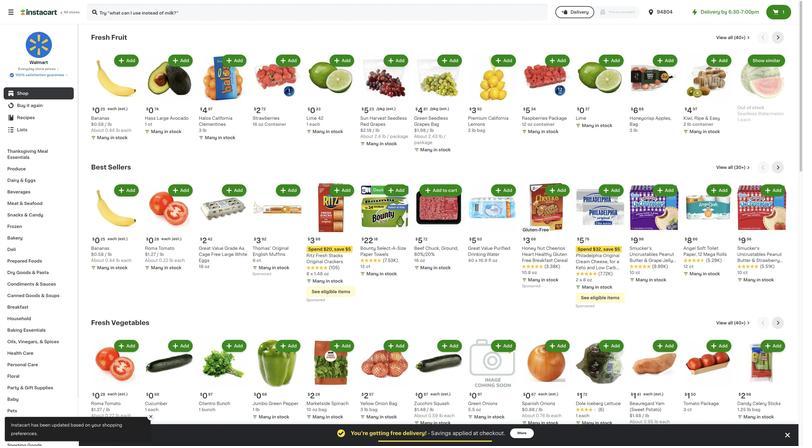 Task type: locate. For each thing, give the bounding box(es) containing it.
bananas $0.58 / lb about 0.44 lb each for each (est.)
[[91, 247, 132, 263]]

42 inside $ 2 42
[[208, 238, 213, 242]]

0 horizontal spatial package
[[390, 135, 409, 139]]

bananas $0.58 / lb about 0.44 lb each for 0
[[91, 116, 132, 133]]

1 $5 from the left
[[346, 248, 351, 252]]

large inside hass large avocado 1 ct
[[157, 117, 169, 121]]

88
[[639, 108, 644, 111], [316, 238, 321, 242]]

oz inside green onions 5.5 oz
[[476, 408, 482, 413]]

smucker's inside smucker's uncrustables peanut butter & grape jelly sandwich
[[630, 247, 653, 251]]

view all (30+) button
[[715, 162, 753, 174]]

$0.87 each (estimated) element
[[415, 391, 464, 401]]

$ 9 96 up smucker's uncrustables peanut butter & strawberry jam sandwich
[[739, 238, 752, 245]]

1 bananas from the top
[[91, 116, 109, 121]]

2 $ 0 68 from the left
[[254, 393, 267, 400]]

uncrustables up jam
[[738, 253, 766, 257]]

2 view all (40+) from the top
[[717, 321, 746, 326]]

2 vertical spatial view
[[717, 321, 728, 326]]

large down grade
[[222, 253, 234, 257]]

1 great from the left
[[199, 247, 211, 251]]

recipes link
[[4, 112, 74, 124]]

1 vertical spatial 0.44
[[105, 259, 115, 263]]

show
[[753, 59, 766, 63]]

$4.81 per package (estimated) element
[[415, 105, 464, 116]]

$ 4 97 for halos
[[200, 107, 213, 114]]

2 onions from the left
[[483, 402, 498, 407]]

1 horizontal spatial /pkg
[[430, 107, 439, 111]]

container
[[265, 123, 287, 127]]

& left strawberry
[[753, 259, 756, 263]]

2 all from the top
[[729, 166, 734, 170]]

add to cart
[[433, 189, 458, 193]]

1 $ 4 97 from the left
[[200, 107, 213, 114]]

1 horizontal spatial butter
[[738, 259, 752, 263]]

out
[[738, 106, 746, 110]]

0 vertical spatial 0.22
[[159, 259, 169, 263]]

show similar button
[[749, 55, 785, 66]]

88 for 6
[[639, 108, 644, 111]]

1 $0.58 from the top
[[91, 123, 104, 127]]

oz down marketside
[[313, 408, 318, 413]]

lime inside lime 42 1 each
[[307, 116, 317, 121]]

0 horizontal spatial eligible
[[321, 290, 337, 294]]

lb inside 'yellow onion bag 3 lb bag'
[[365, 408, 369, 413]]

$ 0 97 for cilantro bunch
[[200, 393, 213, 400]]

1 view all (40+) button from the top
[[715, 32, 753, 44]]

2 bananas $0.58 / lb about 0.44 lb each from the top
[[91, 247, 132, 263]]

of
[[747, 106, 752, 110]]

$ 3 92 up premium
[[470, 107, 482, 114]]

18 right 22 in the bottom left of the page
[[374, 238, 378, 242]]

10 ct for smucker's uncrustables peanut butter & strawberry jam sandwich
[[738, 271, 749, 275]]

california inside the halos california clementines 3 lb
[[212, 116, 233, 121]]

10 ct down smucker's uncrustables peanut butter & grape jelly sandwich
[[630, 271, 641, 275]]

bananas for 0
[[91, 116, 109, 121]]

1 vertical spatial 25
[[101, 238, 105, 242]]

2 value from the left
[[482, 247, 493, 251]]

$ for thomas' original english muffins
[[254, 238, 257, 242]]

1 view from the top
[[717, 36, 728, 40]]

1 horizontal spatial roma tomato $1.27 / lb about 0.22 lb each
[[145, 247, 185, 263]]

lime for lime 42 1 each
[[307, 116, 317, 121]]

snacks & candy link
[[4, 210, 74, 221]]

product group
[[91, 53, 140, 142], [145, 53, 194, 136], [199, 53, 248, 142], [253, 53, 302, 128], [307, 53, 356, 136], [361, 53, 410, 148], [415, 53, 464, 154], [469, 53, 518, 134], [522, 53, 572, 136], [576, 53, 625, 130], [630, 53, 679, 134], [684, 53, 733, 136], [738, 53, 787, 123], [91, 184, 140, 272], [145, 184, 194, 273], [199, 184, 248, 270], [253, 184, 302, 278], [307, 184, 356, 304], [361, 184, 410, 279], [415, 184, 464, 272], [469, 184, 518, 264], [522, 184, 572, 290], [576, 184, 625, 310], [630, 184, 679, 285], [684, 184, 733, 279], [738, 184, 787, 285], [91, 339, 140, 428], [145, 339, 194, 414], [199, 339, 248, 414], [253, 339, 302, 422], [307, 339, 356, 422], [361, 339, 410, 422], [415, 339, 464, 428], [469, 339, 518, 422], [522, 339, 572, 428], [576, 339, 625, 428], [630, 339, 679, 434], [684, 339, 733, 414], [738, 339, 787, 422]]

peanut for strawberry
[[768, 253, 783, 257]]

$ 9 96 for smucker's uncrustables peanut butter & grape jelly sandwich
[[632, 238, 645, 245]]

items down (105)
[[338, 290, 351, 294]]

57
[[370, 394, 374, 397]]

2 grapes from the left
[[370, 123, 386, 127]]

sticks
[[769, 402, 782, 407]]

1 4 from the left
[[203, 107, 208, 114]]

bag down yellow
[[370, 408, 378, 413]]

add inside button
[[433, 189, 442, 193]]

grapes down harvest
[[370, 123, 386, 127]]

1 horizontal spatial items
[[608, 296, 620, 300]]

1 vertical spatial 72
[[424, 238, 428, 242]]

original down ritz
[[307, 260, 323, 264]]

2 $0.25 each (estimated) element from the top
[[91, 235, 140, 246]]

see eligible items button for 5
[[576, 293, 625, 303]]

1 horizontal spatial grapes
[[415, 123, 430, 127]]

3 inside the honeycrisp apples, bag 3 lb
[[630, 129, 633, 133]]

x for 3
[[311, 272, 313, 276]]

None search field
[[87, 4, 548, 21]]

1 10 ct from the left
[[630, 271, 641, 275]]

1 horizontal spatial $0.28 each (estimated) element
[[145, 235, 194, 246]]

$ inside $ 4 81 /pkg (est.)
[[416, 108, 418, 111]]

breakfast up household
[[7, 306, 28, 310]]

0 horizontal spatial 42
[[208, 238, 213, 242]]

$ inside $ 5 63
[[470, 238, 472, 242]]

original inside thomas' original english muffins 6 ct
[[272, 247, 289, 251]]

1 horizontal spatial x
[[476, 259, 478, 263]]

care down vinegars,
[[23, 352, 33, 356]]

pepper
[[283, 402, 299, 407]]

72 up beef
[[424, 238, 428, 242]]

0 horizontal spatial see eligible items button
[[307, 287, 356, 297]]

1 horizontal spatial delivery
[[701, 10, 721, 14]]

0 horizontal spatial 0.22
[[105, 415, 115, 419]]

$ 0 68 up the jumbo
[[254, 393, 267, 400]]

zucchini
[[415, 402, 433, 407]]

2 4 from the left
[[418, 107, 423, 114]]

peanut inside smucker's uncrustables peanut butter & grape jelly sandwich
[[660, 253, 675, 257]]

1 horizontal spatial package
[[415, 141, 433, 145]]

0 vertical spatial fresh
[[91, 34, 110, 41]]

product group containing 6
[[630, 53, 679, 134]]

2 save from the left
[[604, 248, 614, 252]]

1 california from the left
[[212, 116, 233, 121]]

free up nut
[[540, 228, 550, 232]]

save
[[335, 248, 345, 252], [604, 248, 614, 252]]

bag inside the honeycrisp apples, bag 3 lb
[[630, 123, 639, 127]]

1 view all (40+) from the top
[[717, 36, 746, 40]]

see eligible items button down 1.48
[[307, 287, 356, 297]]

see down the 8 x 1.48 oz
[[312, 290, 320, 294]]

5.5
[[469, 408, 475, 413]]

2 bananas from the top
[[91, 247, 109, 251]]

2 vertical spatial original
[[307, 260, 323, 264]]

72 up strawberries
[[262, 108, 266, 111]]

1 vertical spatial view
[[717, 166, 728, 170]]

1 onions from the left
[[541, 402, 556, 407]]

2 vertical spatial 8
[[584, 278, 587, 283]]

97 up ripe
[[693, 108, 698, 111]]

1 horizontal spatial 0.22
[[159, 259, 169, 263]]

green onions 5.5 oz
[[469, 402, 498, 413]]

roma tomato $1.27 / lb about 0.22 lb each
[[145, 247, 185, 263], [91, 402, 131, 419]]

68 up cucumber at the bottom
[[154, 394, 159, 397]]

0.59
[[429, 415, 438, 419]]

5 left 34
[[526, 107, 531, 114]]

goods for dry
[[16, 271, 31, 275]]

96 up smucker's uncrustables peanut butter & grape jelly sandwich
[[640, 238, 645, 242]]

1 uncrustables from the left
[[630, 253, 659, 257]]

92 for thomas' original english muffins
[[262, 238, 267, 242]]

1 $0.25 each (estimated) element from the top
[[91, 105, 140, 116]]

97 for kiwi, ripe & easy
[[693, 108, 698, 111]]

2 california from the left
[[489, 117, 509, 121]]

product group containing 8
[[684, 184, 733, 279]]

1 horizontal spatial 10
[[630, 271, 635, 275]]

$ inside $ 5 23 /pkg (est.)
[[362, 108, 364, 111]]

1 $ 0 97 from the left
[[200, 393, 213, 400]]

oils, vinegars, & spices link
[[4, 337, 74, 348]]

soft
[[698, 247, 707, 251]]

1 inside button
[[783, 10, 785, 14]]

$ for spend $32, save $5
[[578, 238, 580, 242]]

72 inside $ 5 72
[[424, 238, 428, 242]]

1 horizontal spatial package
[[701, 402, 720, 407]]

again
[[31, 104, 43, 108]]

great up cage
[[199, 247, 211, 251]]

$ 1 72
[[578, 393, 588, 400]]

0 inside the $0.67 each (estimated) "element"
[[526, 393, 531, 400]]

oz down cage
[[205, 265, 210, 269]]

2 peanut from the left
[[768, 253, 783, 257]]

savings
[[432, 432, 452, 437]]

1 vertical spatial 6
[[253, 259, 256, 263]]

1 0.44 from the top
[[105, 129, 115, 133]]

yellow onion bag 3 lb bag
[[361, 402, 398, 413]]

0 vertical spatial $ 0 25 each (est.)
[[92, 107, 128, 114]]

4 for halos
[[203, 107, 208, 114]]

0.95
[[644, 421, 654, 425]]

92 up premium
[[478, 108, 482, 111]]

1 horizontal spatial original
[[307, 260, 323, 264]]

$0.58 for each (est.)
[[91, 253, 104, 257]]

1 spend from the left
[[309, 248, 323, 252]]

0 horizontal spatial butter
[[630, 259, 644, 263]]

$ 5 63
[[470, 238, 482, 245]]

instacart logo image
[[21, 9, 57, 16]]

bag down 'celery'
[[753, 408, 761, 413]]

x inside great value purified drinking water 40 x 16.9 fl oz
[[476, 259, 478, 263]]

sponsored badge image down 2 x 8 oz
[[576, 305, 595, 309]]

oils,
[[7, 340, 17, 345]]

onions down the $0.67 each (estimated) "element"
[[541, 402, 556, 407]]

3 up honey
[[526, 238, 531, 245]]

2 spend from the left
[[578, 248, 592, 252]]

$ inside $ 22 18
[[362, 238, 364, 242]]

18 down cage
[[199, 265, 204, 269]]

$ for raspberries package
[[524, 108, 526, 111]]

goods down condiments & sauces
[[26, 294, 40, 298]]

/pkg right 81
[[430, 107, 439, 111]]

0 horizontal spatial container
[[534, 123, 555, 127]]

uncrustables up grape at the bottom of page
[[630, 253, 659, 257]]

delivery for delivery
[[571, 10, 589, 14]]

goods down prepared foods
[[16, 271, 31, 275]]

save right the $32,
[[604, 248, 614, 252]]

9 up smucker's uncrustables peanut butter & strawberry jam sandwich
[[742, 238, 747, 245]]

1 horizontal spatial smucker's
[[738, 247, 760, 251]]

about inside green seedless grapes bag $1.98 / lb about 2.43 lb / package
[[415, 135, 428, 139]]

72 inside the $ 1 72
[[584, 394, 588, 397]]

1 smucker's from the left
[[630, 247, 653, 251]]

0 horizontal spatial grapes
[[370, 123, 386, 127]]

office
[[7, 421, 21, 425]]

97 up halos
[[208, 108, 213, 111]]

•
[[428, 432, 430, 437]]

2 horizontal spatial 8
[[688, 238, 693, 245]]

in
[[596, 124, 600, 128], [326, 130, 330, 134], [542, 130, 546, 134], [164, 130, 168, 134], [704, 130, 708, 134], [111, 136, 114, 140], [218, 136, 222, 140], [380, 142, 384, 146], [434, 148, 438, 152], [111, 266, 114, 270], [434, 266, 438, 270], [164, 266, 168, 270], [272, 266, 276, 270], [380, 272, 384, 276], [704, 272, 708, 276], [542, 278, 546, 283], [650, 278, 654, 283], [757, 278, 761, 283], [326, 279, 330, 284], [596, 286, 600, 290], [326, 416, 330, 420], [272, 416, 276, 420], [380, 416, 384, 420], [488, 416, 492, 420], [757, 416, 761, 420], [111, 422, 114, 426], [434, 422, 438, 426], [542, 422, 546, 426], [596, 422, 600, 426], [650, 428, 654, 432]]

sellers
[[108, 165, 131, 171]]

butter for smucker's uncrustables peanut butter & grape jelly sandwich
[[630, 259, 644, 263]]

essentials down thanksgiving on the top of page
[[7, 156, 30, 160]]

great value grade aa cage free large white eggs 18 oz
[[199, 247, 248, 269]]

bag inside 'yellow onion bag 3 lb bag'
[[370, 408, 378, 413]]

2 lime from the left
[[576, 117, 587, 121]]

stock inside beauregard yam (sweet potato) $1.48 / lb about 0.95 lb each many in stock
[[655, 428, 667, 432]]

10 ct for smucker's uncrustables peanut butter & grape jelly sandwich
[[630, 271, 641, 275]]

bag down honeycrisp
[[630, 123, 639, 127]]

2 9 from the left
[[742, 238, 747, 245]]

10 ct down jam
[[738, 271, 749, 275]]

2 $5 from the left
[[615, 248, 621, 252]]

$ inside $ 2 57
[[362, 394, 364, 397]]

2 uncrustables from the left
[[738, 253, 766, 257]]

ct inside tomato package 3 ct
[[688, 408, 693, 413]]

butter inside smucker's uncrustables peanut butter & grape jelly sandwich
[[630, 259, 644, 263]]

80%/20%
[[415, 253, 435, 257]]

2 96 from the left
[[747, 238, 752, 242]]

1 horizontal spatial 12 ct
[[684, 265, 694, 269]]

about inside sun harvest seedless red grapes $2.18 / lb about 2.4 lb / package
[[361, 135, 374, 139]]

$ for halos california clementines
[[200, 108, 203, 111]]

72 up dole
[[584, 394, 588, 397]]

oz down 80%/20%
[[420, 259, 425, 263]]

$ inside $ 3 88
[[308, 238, 310, 242]]

10 down jam
[[738, 271, 743, 275]]

snacks
[[7, 213, 23, 218]]

1 horizontal spatial large
[[222, 253, 234, 257]]

original
[[272, 247, 289, 251], [604, 254, 620, 258], [307, 260, 323, 264]]

& right meat
[[20, 202, 23, 206]]

★★★★★
[[361, 259, 382, 263], [361, 259, 382, 263], [684, 259, 705, 263], [684, 259, 705, 263], [522, 265, 544, 269], [522, 265, 544, 269], [630, 265, 652, 269], [630, 265, 652, 269], [738, 265, 759, 269], [738, 265, 759, 269], [307, 266, 328, 270], [307, 266, 328, 270], [576, 272, 598, 276], [576, 272, 598, 276], [576, 408, 598, 413], [576, 408, 598, 413]]

2 horizontal spatial 68
[[531, 238, 536, 242]]

dole
[[576, 402, 586, 407]]

1 horizontal spatial 72
[[424, 238, 428, 242]]

1 vertical spatial package
[[701, 402, 720, 407]]

onions inside spanish onions $0.88 / lb about 0.76 lb each
[[541, 402, 556, 407]]

sponsored badge image
[[253, 273, 271, 276], [522, 285, 541, 289], [307, 299, 325, 303], [576, 305, 595, 309]]

0 horizontal spatial 6
[[253, 259, 256, 263]]

items for 3
[[338, 290, 351, 294]]

2 down 'lifestyle'
[[576, 278, 579, 283]]

green up 5.5
[[469, 402, 482, 407]]

2 $ 0 97 from the left
[[470, 393, 482, 400]]

$ 9 96 for smucker's uncrustables peanut butter & strawberry jam sandwich
[[739, 238, 752, 245]]

0 horizontal spatial smucker's
[[630, 247, 653, 251]]

cage
[[199, 253, 210, 257]]

$ 0 97 for green onions
[[470, 393, 482, 400]]

4 up halos
[[203, 107, 208, 114]]

$ inside $ 8 86
[[685, 238, 688, 242]]

other goods link
[[4, 429, 74, 441]]

3 down halos
[[199, 129, 202, 133]]

delivery inside "button"
[[571, 10, 589, 14]]

1 vertical spatial 92
[[262, 238, 267, 242]]

essentials inside thanksgiving meal essentials
[[7, 156, 30, 160]]

more
[[518, 432, 527, 436]]

gift
[[25, 386, 33, 391]]

$ for cilantro bunch
[[200, 394, 203, 397]]

peanut inside smucker's uncrustables peanut butter & strawberry jam sandwich
[[768, 253, 783, 257]]

value for 5
[[482, 247, 493, 251]]

6 inside thomas' original english muffins 6 ct
[[253, 259, 256, 263]]

1 horizontal spatial onions
[[541, 402, 556, 407]]

12 inside angel soft toilet paper, 12 mega rolls
[[699, 253, 703, 257]]

your
[[92, 424, 101, 428]]

$ inside $ 2 72
[[254, 108, 257, 111]]

delivery!
[[403, 432, 427, 437]]

0 horizontal spatial $ 0 97
[[200, 393, 213, 400]]

sandwich inside smucker's uncrustables peanut butter & grape jelly sandwich
[[630, 265, 651, 269]]

& inside smucker's uncrustables peanut butter & grape jelly sandwich
[[645, 259, 648, 263]]

$ 9 96 up smucker's uncrustables peanut butter & grape jelly sandwich
[[632, 238, 645, 245]]

42 down 33
[[318, 116, 324, 121]]

1 all from the top
[[729, 36, 734, 40]]

value inside great value purified drinking water 40 x 16.9 fl oz
[[482, 247, 493, 251]]

vinegars,
[[18, 340, 39, 345]]

oz inside 'raspberries package 12 oz container'
[[528, 123, 533, 127]]

0 vertical spatial bananas
[[91, 116, 109, 121]]

10 down smucker's uncrustables peanut butter & grape jelly sandwich
[[630, 271, 635, 275]]

bag for 1.25
[[753, 408, 761, 413]]

$ inside "$ 2 98"
[[739, 394, 742, 397]]

0 vertical spatial see
[[312, 290, 320, 294]]

12 ct down 'paper'
[[361, 265, 371, 269]]

lime down $ 0 33
[[307, 116, 317, 121]]

1 vertical spatial view all (40+) button
[[715, 317, 753, 330]]

pets link
[[4, 406, 74, 417]]

value up water at the bottom of page
[[482, 247, 493, 251]]

floral
[[7, 375, 19, 379]]

1 vertical spatial bananas
[[91, 247, 109, 251]]

see eligible items for 3
[[312, 290, 351, 294]]

spend for 5
[[578, 248, 592, 252]]

deli link
[[4, 244, 74, 256]]

3 item carousel region from the top
[[91, 317, 787, 437]]

12 ct down paper, at the bottom
[[684, 265, 694, 269]]

2 $ 0 25 each (est.) from the top
[[92, 238, 128, 245]]

show similar
[[753, 59, 781, 63]]

1 /pkg from the left
[[430, 107, 439, 111]]

1 value from the left
[[212, 247, 224, 251]]

essentials up oils, vinegars, & spices
[[23, 329, 46, 333]]

smucker's for smucker's uncrustables peanut butter & grape jelly sandwich
[[630, 247, 653, 251]]

3 down honeycrisp
[[630, 129, 633, 133]]

0 horizontal spatial great
[[199, 247, 211, 251]]

3 4 from the left
[[688, 107, 693, 114]]

green right the jumbo
[[269, 402, 282, 407]]

0 vertical spatial 0.44
[[105, 129, 115, 133]]

0 vertical spatial 16
[[253, 123, 258, 127]]

1 butter from the left
[[630, 259, 644, 263]]

ritz fresh stacks original crackers
[[307, 254, 343, 264]]

0 horizontal spatial $5
[[346, 248, 351, 252]]

5 left 76
[[580, 238, 585, 245]]

97 up cilantro
[[208, 394, 213, 397]]

2 view from the top
[[717, 166, 728, 170]]

1 (40+) from the top
[[735, 36, 746, 40]]

2 up cage
[[203, 238, 207, 245]]

spices
[[44, 340, 59, 345]]

bag inside 'yellow onion bag 3 lb bag'
[[389, 402, 398, 407]]

2 10 ct from the left
[[738, 271, 749, 275]]

$1.48
[[415, 408, 426, 413], [630, 415, 642, 419]]

5 up beef
[[418, 238, 423, 245]]

0 vertical spatial eggs
[[25, 179, 36, 183]]

1 save from the left
[[335, 248, 345, 252]]

bag down marketside
[[319, 408, 327, 413]]

for
[[610, 260, 616, 264]]

taste the season in every sip image
[[91, 442, 217, 447]]

$5 for 3
[[346, 248, 351, 252]]

12 down 'paper'
[[361, 265, 365, 269]]

container down raspberries
[[534, 123, 555, 127]]

each inside lime 42 1 each
[[310, 123, 320, 127]]

bag inside 'marketside spinach 10 oz bag'
[[319, 408, 327, 413]]

$ 3 88
[[308, 238, 321, 245]]

1 $ 0 68 from the left
[[146, 393, 159, 400]]

$ for beef chuck, ground, 80%/20%
[[416, 238, 418, 242]]

great for 5
[[469, 247, 481, 251]]

2 horizontal spatial 10
[[738, 271, 743, 275]]

view all (30+)
[[717, 166, 746, 170]]

1 vertical spatial item carousel region
[[91, 162, 787, 313]]

• savings applied at checkout.
[[428, 432, 506, 437]]

1 $ 0 25 each (est.) from the top
[[92, 107, 128, 114]]

eligible down 1.48
[[321, 290, 337, 294]]

1 vertical spatial goods
[[26, 294, 40, 298]]

2 butter from the left
[[738, 259, 752, 263]]

0 horizontal spatial $1.27
[[91, 408, 102, 413]]

& right ripe
[[706, 117, 709, 121]]

item carousel region
[[91, 32, 787, 157], [91, 162, 787, 313], [91, 317, 787, 437]]

checkout.
[[480, 432, 506, 437]]

watermelon
[[759, 112, 785, 116]]

$0.25 each (estimated) element
[[91, 105, 140, 116], [91, 235, 140, 246]]

10 for smucker's uncrustables peanut butter & grape jelly sandwich
[[630, 271, 635, 275]]

2 vertical spatial goods
[[21, 433, 36, 437]]

onions for green
[[483, 402, 498, 407]]

$ inside $ 2 42
[[200, 238, 203, 242]]

1 horizontal spatial save
[[604, 248, 614, 252]]

5 for $ 5 34
[[526, 107, 531, 114]]

prepared foods
[[7, 259, 42, 264]]

1 horizontal spatial 68
[[262, 394, 267, 397]]

1 bananas $0.58 / lb about 0.44 lb each from the top
[[91, 116, 132, 133]]

3 inside tomato package 3 ct
[[684, 408, 687, 413]]

/ inside zucchini squash $1.48 / lb about 0.59 lb each
[[427, 408, 429, 413]]

2 up strawberries
[[257, 107, 261, 114]]

$ inside $ 3 68
[[524, 238, 526, 242]]

1 horizontal spatial $1.48
[[630, 415, 642, 419]]

3 all from the top
[[729, 321, 734, 326]]

0 horizontal spatial 68
[[154, 394, 159, 397]]

1 grapes from the left
[[415, 123, 430, 127]]

8 left 1.48
[[307, 272, 310, 276]]

1 sandwich from the left
[[630, 265, 651, 269]]

view for 1
[[717, 321, 728, 326]]

fresh down $20,
[[316, 254, 328, 258]]

88 for 3
[[316, 238, 321, 242]]

$ for dandy celery sticks
[[739, 394, 742, 397]]

eggs inside great value grade aa cage free large white eggs 18 oz
[[199, 259, 210, 263]]

oz inside strawberries 16 oz container
[[259, 123, 264, 127]]

2 sandwich from the left
[[748, 265, 769, 269]]

1 vertical spatial 18
[[199, 265, 204, 269]]

$20,
[[324, 248, 333, 252]]

23
[[370, 108, 374, 111]]

2 $ 9 96 from the left
[[739, 238, 752, 245]]

$ 3 92 for premium california lemons
[[470, 107, 482, 114]]

save for 3
[[335, 248, 345, 252]]

1 inside hass large avocado 1 ct
[[145, 123, 147, 127]]

main content
[[79, 24, 799, 447]]

bag for yellow onion bag 3 lb bag
[[389, 402, 398, 407]]

0 horizontal spatial 96
[[640, 238, 645, 242]]

large inside great value grade aa cage free large white eggs 18 oz
[[222, 253, 234, 257]]

x for 5
[[580, 278, 583, 283]]

2 $ 4 97 from the left
[[685, 107, 698, 114]]

1 horizontal spatial $ 3 92
[[470, 107, 482, 114]]

honeycrisp
[[630, 116, 655, 121]]

1 9 from the left
[[634, 238, 639, 245]]

0 horizontal spatial spend
[[309, 248, 323, 252]]

0 horizontal spatial bag
[[389, 402, 398, 407]]

$1.48 inside beauregard yam (sweet potato) $1.48 / lb about 0.95 lb each many in stock
[[630, 415, 642, 419]]

many inside beauregard yam (sweet potato) $1.48 / lb about 0.95 lb each many in stock
[[636, 428, 649, 432]]

butter inside smucker's uncrustables peanut butter & strawberry jam sandwich
[[738, 259, 752, 263]]

2 container from the left
[[693, 123, 714, 127]]

4 left 81
[[418, 107, 423, 114]]

$ for strawberries
[[254, 108, 257, 111]]

1 horizontal spatial sandwich
[[748, 265, 769, 269]]

1 $ 9 96 from the left
[[632, 238, 645, 245]]

$5 for 5
[[615, 248, 621, 252]]

package right 2.4
[[390, 135, 409, 139]]

eligible for 3
[[321, 290, 337, 294]]

jumbo green pepper 1 lb
[[253, 402, 299, 413]]

1 horizontal spatial free
[[522, 259, 532, 263]]

$1.48 down (sweet
[[630, 415, 642, 419]]

buy
[[17, 104, 26, 108]]

0 horizontal spatial green
[[269, 402, 282, 407]]

smucker's for smucker's uncrustables peanut butter & strawberry jam sandwich
[[738, 247, 760, 251]]

$ 0 68
[[146, 393, 159, 400], [254, 393, 267, 400]]

1 horizontal spatial 18
[[374, 238, 378, 242]]

package inside green seedless grapes bag $1.98 / lb about 2.43 lb / package
[[415, 141, 433, 145]]

view for 8
[[717, 166, 728, 170]]

$ inside $ 2 28
[[308, 394, 310, 397]]

1 25 from the top
[[101, 108, 105, 111]]

goods down has
[[21, 433, 36, 437]]

$0.28 each (estimated) element
[[145, 235, 194, 246], [91, 391, 140, 401]]

breakfast down healthy on the right bottom
[[533, 259, 553, 263]]

$ for lime 42
[[308, 108, 310, 111]]

yam
[[656, 402, 665, 407]]

uncrustables inside smucker's uncrustables peanut butter & grape jelly sandwich
[[630, 253, 659, 257]]

2 (40+) from the top
[[735, 321, 746, 326]]

green for green onions 5.5 oz
[[469, 402, 482, 407]]

1 vertical spatial x
[[311, 272, 313, 276]]

$ for angel soft toilet paper, 12 mega rolls
[[685, 238, 688, 242]]

2 item carousel region from the top
[[91, 162, 787, 313]]

2 smucker's from the left
[[738, 247, 760, 251]]

$ inside $ 5 34
[[524, 108, 526, 111]]

2 0.44 from the top
[[105, 259, 115, 263]]

1 horizontal spatial 9
[[742, 238, 747, 245]]

0 vertical spatial 72
[[262, 108, 266, 111]]

best sellers
[[91, 165, 131, 171]]

$5 right $20,
[[346, 248, 351, 252]]

0 horizontal spatial onions
[[483, 402, 498, 407]]

easy
[[710, 117, 721, 121]]

beef chuck, ground, 80%/20% 16 oz
[[415, 247, 459, 263]]

celery
[[753, 402, 768, 407]]

onions inside green onions 5.5 oz
[[483, 402, 498, 407]]

based
[[71, 424, 84, 428]]

cilantro
[[199, 402, 216, 407]]

lime
[[307, 116, 317, 121], [576, 117, 587, 121]]

original for cheese,
[[604, 254, 620, 258]]

2 view all (40+) button from the top
[[715, 317, 753, 330]]

lime for lime
[[576, 117, 587, 121]]

package inside 'raspberries package 12 oz container'
[[549, 116, 568, 121]]

service type group
[[556, 6, 641, 18]]

0 vertical spatial $ 3 92
[[470, 107, 482, 114]]

3 view from the top
[[717, 321, 728, 326]]

0 horizontal spatial breakfast
[[7, 306, 28, 310]]

2 /pkg from the left
[[377, 107, 385, 111]]

uncrustables for strawberry
[[738, 253, 766, 257]]

$1.48 down the zucchini on the right bottom of page
[[415, 408, 426, 413]]

0 vertical spatial bananas $0.58 / lb about 0.44 lb each
[[91, 116, 132, 133]]

5
[[526, 107, 531, 114], [364, 107, 369, 114], [418, 238, 423, 245], [472, 238, 477, 245], [580, 238, 585, 245]]

fresh for 4
[[91, 34, 110, 41]]

12 ct for 8
[[684, 265, 694, 269]]

1 vertical spatial $ 0 28 each (est.)
[[92, 393, 128, 400]]

california right premium
[[489, 117, 509, 121]]

1 vertical spatial $ 3 92
[[254, 238, 267, 245]]

$ 4 97 up kiwi,
[[685, 107, 698, 114]]

2 25 from the top
[[101, 238, 105, 242]]

6 up honeycrisp
[[634, 107, 639, 114]]

1 12 ct from the left
[[361, 265, 371, 269]]

$ inside $ 0 33
[[308, 108, 310, 111]]

2 $0.58 from the top
[[91, 253, 104, 257]]

(est.) inside $ 0 67 each (est.)
[[549, 393, 559, 397]]

x down 'lifestyle'
[[580, 278, 583, 283]]

1 vertical spatial large
[[222, 253, 234, 257]]

2 great from the left
[[469, 247, 481, 251]]

1 horizontal spatial green
[[415, 116, 428, 121]]

(40+) for 1
[[735, 321, 746, 326]]

spinach
[[332, 402, 349, 407]]

2 12 ct from the left
[[684, 265, 694, 269]]

0 vertical spatial package
[[390, 135, 409, 139]]

8 left 86
[[688, 238, 693, 245]]

$ 0 97
[[200, 393, 213, 400], [470, 393, 482, 400]]

smucker's
[[630, 247, 653, 251], [738, 247, 760, 251]]

0 vertical spatial $1.48
[[415, 408, 426, 413]]

6 down english
[[253, 259, 256, 263]]

5 for $ 5 63
[[472, 238, 477, 245]]

& left grape at the bottom of page
[[645, 259, 648, 263]]

(7.72k)
[[599, 272, 613, 276]]

0 vertical spatial items
[[338, 290, 351, 294]]

0 horizontal spatial 12 ct
[[361, 265, 371, 269]]

iceberg
[[587, 402, 604, 407]]

grapes up $1.98
[[415, 123, 430, 127]]

see for 5
[[582, 296, 590, 300]]

care
[[23, 352, 33, 356], [28, 363, 38, 368]]

uncrustables
[[630, 253, 659, 257], [738, 253, 766, 257]]

4 up kiwi,
[[688, 107, 693, 114]]

1 96 from the left
[[640, 238, 645, 242]]

save up stacks
[[335, 248, 345, 252]]

1 horizontal spatial great
[[469, 247, 481, 251]]

sandwich inside smucker's uncrustables peanut butter & strawberry jam sandwich
[[748, 265, 769, 269]]

1 horizontal spatial $ 9 96
[[739, 238, 752, 245]]

$ 3 92 up thomas' at the left of page
[[254, 238, 267, 245]]

1 item carousel region from the top
[[91, 32, 787, 157]]

72 inside $ 2 72
[[262, 108, 266, 111]]

green inside green seedless grapes bag $1.98 / lb about 2.43 lb / package
[[415, 116, 428, 121]]

1 vertical spatial $0.25 each (estimated) element
[[91, 235, 140, 246]]

value inside great value grade aa cage free large white eggs 18 oz
[[212, 247, 224, 251]]

16
[[253, 123, 258, 127], [415, 259, 419, 263]]

seedless down $5.23 per package (estimated) element
[[388, 117, 407, 121]]

1 container from the left
[[534, 123, 555, 127]]

$ 5 76
[[578, 238, 590, 245]]

2 horizontal spatial green
[[469, 402, 482, 407]]

smucker's up jam
[[738, 247, 760, 251]]

0 horizontal spatial roma
[[91, 402, 104, 407]]

1 lime from the left
[[307, 116, 317, 121]]

sandwich for strawberry
[[748, 265, 769, 269]]

strawberries 16 oz container
[[253, 117, 287, 127]]

breakfast
[[533, 259, 553, 263], [7, 306, 28, 310]]

5 for $ 5 76
[[580, 238, 585, 245]]

butter right a
[[630, 259, 644, 263]]

white
[[235, 253, 248, 257]]

97 for cilantro bunch
[[208, 394, 213, 397]]

items down (7.72k)
[[608, 296, 620, 300]]

all for 1
[[729, 321, 734, 326]]

28 inside $ 2 28
[[316, 394, 320, 397]]

1 peanut from the left
[[660, 253, 675, 257]]

great inside great value grade aa cage free large white eggs 18 oz
[[199, 247, 211, 251]]

0 vertical spatial eligible
[[321, 290, 337, 294]]

0 vertical spatial package
[[549, 116, 568, 121]]

eggs down produce link on the left of page
[[25, 179, 36, 183]]

42 inside lime 42 1 each
[[318, 116, 324, 121]]

2 horizontal spatial seedless
[[738, 112, 758, 116]]



Task type: describe. For each thing, give the bounding box(es) containing it.
water
[[487, 253, 500, 257]]

hass
[[145, 117, 156, 121]]

bunch
[[217, 402, 231, 407]]

$ inside $ 0 87 each (est.)
[[416, 394, 418, 397]]

original for muffins
[[272, 247, 289, 251]]

pets
[[7, 410, 17, 414]]

each inside out of stock seedless watermelon 1 each
[[741, 118, 752, 122]]

applied
[[453, 432, 472, 437]]

ct down 'paper'
[[366, 265, 371, 269]]

cucumber 1 each
[[145, 402, 168, 413]]

1 vertical spatial 0.22
[[105, 415, 115, 419]]

household link
[[4, 314, 74, 325]]

$ 3 68
[[524, 238, 536, 245]]

all for 8
[[729, 166, 734, 170]]

$0.25 each (estimated) element for each (est.)
[[91, 235, 140, 246]]

7:00pm
[[742, 10, 760, 14]]

strawberries
[[253, 117, 280, 121]]

see eligible items button for 3
[[307, 287, 356, 297]]

/ inside beauregard yam (sweet potato) $1.48 / lb about 0.95 lb each many in stock
[[643, 415, 645, 419]]

recipes
[[17, 116, 35, 120]]

72 for 2
[[262, 108, 266, 111]]

treatment tracker modal dialog
[[79, 425, 799, 447]]

raspberries package 12 oz container
[[522, 116, 568, 127]]

0.76
[[537, 415, 546, 419]]

68 for honey nut cheerios heart healthy gluten free breakfast cereal
[[531, 238, 536, 242]]

marketside
[[307, 402, 331, 407]]

(6)
[[599, 408, 605, 413]]

$ for marketside spinach
[[308, 394, 310, 397]]

value for 2
[[212, 247, 224, 251]]

$ for jumbo green pepper
[[254, 394, 257, 397]]

package for tomato package 3 ct
[[701, 402, 720, 407]]

health
[[7, 352, 22, 356]]

each inside zucchini squash $1.48 / lb about 0.59 lb each
[[445, 415, 455, 419]]

97 for halos california clementines
[[208, 108, 213, 111]]

0 inside $0.87 each (estimated) element
[[418, 393, 423, 400]]

spend for 3
[[309, 248, 323, 252]]

& left craft
[[22, 421, 26, 425]]

marketside spinach 10 oz bag
[[307, 402, 349, 413]]

1 vertical spatial 8
[[307, 272, 310, 276]]

free inside honey nut cheerios heart healthy gluten free breakfast cereal
[[522, 259, 532, 263]]

guarantee
[[47, 74, 64, 77]]

view all (40+) for 4
[[717, 36, 746, 40]]

92 for premium california lemons
[[478, 108, 482, 111]]

shopping
[[102, 424, 122, 428]]

avocado
[[170, 117, 189, 121]]

by
[[722, 10, 728, 14]]

container inside 'raspberries package 12 oz container'
[[534, 123, 555, 127]]

bag for honeycrisp apples, bag 3 lb
[[630, 123, 639, 127]]

$ 3 92 for thomas' original english muffins
[[254, 238, 267, 245]]

0 vertical spatial roma tomato $1.27 / lb about 0.22 lb each
[[145, 247, 185, 263]]

(9.99k)
[[653, 265, 669, 269]]

baby link
[[4, 394, 74, 406]]

condiments & sauces link
[[4, 279, 74, 290]]

beef
[[415, 247, 425, 251]]

96 for smucker's uncrustables peanut butter & grape jelly sandwich
[[640, 238, 645, 242]]

aa
[[239, 247, 244, 251]]

72 for 5
[[424, 238, 428, 242]]

halos california clementines 3 lb
[[199, 116, 233, 133]]

each inside $ 0 87 each (est.)
[[431, 393, 440, 397]]

$ for cucumber
[[146, 394, 149, 397]]

$ for yellow onion bag
[[362, 394, 364, 397]]

(7.53k)
[[383, 259, 399, 263]]

1 horizontal spatial tomato
[[159, 247, 175, 251]]

1 horizontal spatial 8
[[584, 278, 587, 283]]

cart
[[449, 189, 458, 193]]

$5.23 per package (estimated) element
[[361, 105, 410, 116]]

1 inside the cucumber 1 each
[[145, 408, 147, 413]]

68 for cucumber
[[154, 394, 159, 397]]

(est.) inside $ 1 41 each (est.)
[[654, 393, 664, 397]]

25 for 0
[[101, 108, 105, 111]]

see eligible items for 5
[[582, 296, 620, 300]]

canned
[[7, 294, 25, 298]]

walmart
[[30, 60, 48, 65]]

& left candy
[[24, 213, 28, 218]]

grade
[[225, 247, 238, 251]]

18 inside $ 22 18
[[374, 238, 378, 242]]

cheerios
[[547, 247, 566, 251]]

0 vertical spatial $ 0 28 each (est.)
[[146, 238, 182, 245]]

1 vertical spatial roma tomato $1.27 / lb about 0.22 lb each
[[91, 402, 131, 419]]

$ for honey nut cheerios heart healthy gluten free breakfast cereal
[[524, 238, 526, 242]]

about inside spanish onions $0.88 / lb about 0.76 lb each
[[522, 415, 535, 419]]

oz down 'lifestyle'
[[588, 278, 593, 283]]

red
[[361, 123, 369, 127]]

all stores link
[[21, 4, 80, 21]]

halos
[[199, 116, 211, 121]]

(est.) inside $ 4 81 /pkg (est.)
[[440, 107, 450, 111]]

dandy celery sticks 1.25 lb bag
[[738, 402, 782, 413]]

1 horizontal spatial roma
[[145, 247, 158, 251]]

& left pasta
[[32, 271, 35, 275]]

other
[[7, 433, 20, 437]]

0.44 for 0
[[105, 129, 115, 133]]

fresh for 0
[[91, 320, 110, 327]]

great for 2
[[199, 247, 211, 251]]

container inside kiwi, ripe & easy 2 lb container
[[693, 123, 714, 127]]

& left the spices
[[40, 340, 43, 345]]

5 for $ 5 23 /pkg (est.)
[[364, 107, 369, 114]]

$1.41 each (estimated) element
[[630, 391, 679, 401]]

grapes inside green seedless grapes bag $1.98 / lb about 2.43 lb / package
[[415, 123, 430, 127]]

keto
[[576, 266, 586, 270]]

sun harvest seedless red grapes $2.18 / lb about 2.4 lb / package
[[361, 117, 409, 139]]

onions for spanish
[[541, 402, 556, 407]]

lb inside kiwi, ripe & easy 2 lb container
[[688, 123, 692, 127]]

butter for smucker's uncrustables peanut butter & strawberry jam sandwich
[[738, 259, 752, 263]]

$ 5 23 /pkg (est.)
[[362, 107, 396, 114]]

96 for smucker's uncrustables peanut butter & strawberry jam sandwich
[[747, 238, 752, 242]]

ct inside hass large avocado 1 ct
[[148, 123, 152, 127]]

breakfast inside honey nut cheerios heart healthy gluten free breakfast cereal
[[533, 259, 553, 263]]

1 inside jumbo green pepper 1 lb
[[253, 408, 255, 413]]

2 left 98
[[742, 393, 746, 400]]

tomato inside tomato package 3 ct
[[684, 402, 700, 407]]

fresh inside 'ritz fresh stacks original crackers'
[[316, 254, 328, 258]]

67
[[532, 394, 536, 397]]

kiwi,
[[684, 117, 694, 121]]

$ 4 97 for kiwi,
[[685, 107, 698, 114]]

seedless inside green seedless grapes bag $1.98 / lb about 2.43 lb / package
[[429, 116, 448, 121]]

premium
[[469, 117, 488, 121]]

Search field
[[87, 4, 547, 20]]

$1.48 inside zucchini squash $1.48 / lb about 0.59 lb each
[[415, 408, 426, 413]]

philadelphia original cream cheese, for a keto and low carb lifestyle
[[576, 254, 620, 276]]

oz inside great value grade aa cage free large white eggs 18 oz
[[205, 265, 210, 269]]

each inside $ 0 67 each (est.)
[[539, 393, 548, 397]]

$ 1 41 each (est.)
[[632, 393, 664, 400]]

& left the soups
[[41, 294, 45, 298]]

deli
[[7, 248, 16, 252]]

(sweet
[[630, 408, 645, 413]]

each inside $ 1 41 each (est.)
[[644, 393, 653, 397]]

bag for 2
[[477, 129, 486, 133]]

$ for green onions
[[470, 394, 472, 397]]

/ inside spanish onions $0.88 / lb about 0.76 lb each
[[536, 408, 538, 413]]

$0.67 each (estimated) element
[[522, 391, 572, 401]]

ct down jam
[[744, 271, 749, 275]]

0 horizontal spatial 28
[[101, 394, 105, 397]]

0 horizontal spatial tomato
[[105, 402, 121, 407]]

dairy & eggs link
[[4, 175, 74, 187]]

care for health care
[[23, 352, 33, 356]]

$ 5 72
[[416, 238, 428, 245]]

each inside spanish onions $0.88 / lb about 0.76 lb each
[[552, 415, 562, 419]]

$ for great value purified drinking water
[[470, 238, 472, 242]]

crackers
[[324, 260, 343, 264]]

lb inside the honeycrisp apples, bag 3 lb
[[634, 129, 638, 133]]

68 for jumbo green pepper
[[262, 394, 267, 397]]

seedless inside out of stock seedless watermelon 1 each
[[738, 112, 758, 116]]

$ 0 25 each (est.) for 0
[[92, 107, 128, 114]]

0 horizontal spatial $ 0 28 each (est.)
[[92, 393, 128, 400]]

seedless inside sun harvest seedless red grapes $2.18 / lb about 2.4 lb / package
[[388, 117, 407, 121]]

spanish
[[522, 402, 540, 407]]

delivery for delivery by 6:30-7:00pm
[[701, 10, 721, 14]]

office & craft
[[7, 421, 38, 425]]

goods for canned
[[26, 294, 40, 298]]

view all (40+) button for 4
[[715, 32, 753, 44]]

3 inside the halos california clementines 3 lb
[[199, 129, 202, 133]]

everyday store prices
[[18, 67, 56, 71]]

16 inside beef chuck, ground, 80%/20% 16 oz
[[415, 259, 419, 263]]

view all (40+) button for 1
[[715, 317, 753, 330]]

$ for kiwi, ripe & easy
[[685, 108, 688, 111]]

$0.58 for 0
[[91, 123, 104, 127]]

grape
[[649, 259, 662, 263]]

lifestyle
[[576, 272, 595, 276]]

3 up ritz
[[310, 238, 315, 245]]

(est.) inside $ 0 87 each (est.)
[[441, 393, 451, 397]]

& left sauces
[[35, 283, 39, 287]]

bag inside green seedless grapes bag $1.98 / lb about 2.43 lb / package
[[431, 123, 440, 127]]

in inside beauregard yam (sweet potato) $1.48 / lb about 0.95 lb each many in stock
[[650, 428, 654, 432]]

$ for lime
[[578, 108, 580, 111]]

party
[[7, 386, 19, 391]]

oz right the 10.8
[[532, 271, 538, 275]]

peanut for grape
[[660, 253, 675, 257]]

package for raspberries package 12 oz container
[[549, 116, 568, 121]]

12 down paper, at the bottom
[[684, 265, 689, 269]]

sponsored badge image down the 8 x 1.48 oz
[[307, 299, 325, 303]]

$ 0 68 for cucumber
[[146, 393, 159, 400]]

12 ct for 22
[[361, 265, 371, 269]]

walmart logo image
[[25, 32, 52, 58]]

9 for smucker's uncrustables peanut butter & grape jelly sandwich
[[634, 238, 639, 245]]

$ 2 57
[[362, 393, 374, 400]]

lb inside premium california lemons 2 lb bag
[[472, 129, 476, 133]]

goods for other
[[21, 433, 36, 437]]

10 inside 'marketside spinach 10 oz bag'
[[307, 408, 312, 413]]

1 vertical spatial essentials
[[23, 329, 46, 333]]

18 inside great value grade aa cage free large white eggs 18 oz
[[199, 265, 204, 269]]

sandwich for grape
[[630, 265, 651, 269]]

ct inside thomas' original english muffins 6 ct
[[257, 259, 261, 263]]

personal
[[7, 363, 26, 368]]

& inside kiwi, ripe & easy 2 lb container
[[706, 117, 709, 121]]

stock inside out of stock seedless watermelon 1 each
[[753, 106, 765, 110]]

& inside 'link'
[[20, 202, 23, 206]]

california for halos california clementines 3 lb
[[212, 116, 233, 121]]

3 up premium
[[472, 107, 477, 114]]

2 left 57
[[364, 393, 369, 400]]

dandy
[[738, 402, 752, 407]]

2.4
[[375, 135, 381, 139]]

1 vertical spatial $0.28 each (estimated) element
[[91, 391, 140, 401]]

4 for kiwi,
[[688, 107, 693, 114]]

lb inside the halos california clementines 3 lb
[[203, 129, 207, 133]]

$ inside $ 1 41 each (est.)
[[632, 394, 634, 397]]

1 inside 'cilantro bunch 1 bunch'
[[199, 408, 201, 413]]

honey nut cheerios heart healthy gluten free breakfast cereal
[[522, 247, 568, 263]]

sponsored badge image down the 10.8 oz
[[522, 285, 541, 289]]

each inside the cucumber 1 each
[[148, 408, 159, 413]]

snacks & candy
[[7, 213, 43, 218]]

lb inside jumbo green pepper 1 lb
[[256, 408, 260, 413]]

grapes inside sun harvest seedless red grapes $2.18 / lb about 2.4 lb / package
[[370, 123, 386, 127]]

eligible for 5
[[591, 296, 607, 300]]

care for personal care
[[28, 363, 38, 368]]

/pkg for 4
[[430, 107, 439, 111]]

close toast image
[[149, 415, 153, 420]]

& left gift
[[20, 386, 24, 391]]

3 inside 'yellow onion bag 3 lb bag'
[[361, 408, 364, 413]]

has
[[31, 424, 39, 428]]

yellow
[[361, 402, 374, 407]]

dole iceberg lettuce
[[576, 402, 622, 407]]

product group containing 22
[[361, 184, 410, 279]]

$ 22 18
[[362, 238, 378, 245]]

(3.38k)
[[545, 265, 561, 269]]

1 vertical spatial breakfast
[[7, 306, 28, 310]]

muffins
[[269, 253, 286, 257]]

lb inside dandy celery sticks 1.25 lb bag
[[748, 408, 752, 413]]

free
[[391, 432, 402, 437]]

$ for premium california lemons
[[470, 108, 472, 111]]

1 inside "element"
[[634, 393, 637, 400]]

healthy
[[536, 253, 552, 257]]

1 horizontal spatial 28
[[154, 238, 159, 242]]

$ 0 68 for jumbo green pepper
[[254, 393, 267, 400]]

cilantro bunch 1 bunch
[[199, 402, 231, 413]]

items for 5
[[608, 296, 620, 300]]

6 inside "product" 'group'
[[634, 107, 639, 114]]

vegetables
[[111, 320, 150, 327]]

about inside beauregard yam (sweet potato) $1.48 / lb about 0.95 lb each many in stock
[[630, 421, 643, 425]]

store
[[35, 67, 44, 71]]

$ for bounty select-a-size paper towels
[[362, 238, 364, 242]]

view for 4
[[717, 36, 728, 40]]

philadelphia
[[576, 254, 602, 258]]

2 inside kiwi, ripe & easy 2 lb container
[[684, 123, 687, 127]]

16 inside strawberries 16 oz container
[[253, 123, 258, 127]]

oz inside beef chuck, ground, 80%/20% 16 oz
[[420, 259, 425, 263]]

94804 button
[[648, 4, 684, 21]]

package inside sun harvest seedless red grapes $2.18 / lb about 2.4 lb / package
[[390, 135, 409, 139]]

health care
[[7, 352, 33, 356]]

$ for dole iceberg lettuce
[[578, 394, 580, 397]]

$ 5 34
[[524, 107, 536, 114]]

$ for great value grade aa cage free large white eggs
[[200, 238, 203, 242]]

about inside zucchini squash $1.48 / lb about 0.59 lb each
[[415, 415, 428, 419]]

2 horizontal spatial free
[[540, 228, 550, 232]]

1 vertical spatial $1.27
[[91, 408, 102, 413]]

original inside 'ritz fresh stacks original crackers'
[[307, 260, 323, 264]]

8 inside "product" 'group'
[[688, 238, 693, 245]]

$ for smucker's uncrustables peanut butter & strawberry jam sandwich
[[739, 238, 742, 242]]

frozen
[[7, 225, 22, 229]]

bananas for each (est.)
[[91, 247, 109, 251]]

8 x 1.48 oz
[[307, 272, 329, 276]]

oz right 1.48
[[324, 272, 329, 276]]

10 for smucker's uncrustables peanut butter & strawberry jam sandwich
[[738, 271, 743, 275]]

& right dairy
[[20, 179, 24, 183]]

ct down smucker's uncrustables peanut butter & grape jelly sandwich
[[636, 271, 641, 275]]

each inside beauregard yam (sweet potato) $1.48 / lb about 0.95 lb each many in stock
[[660, 421, 671, 425]]

$0.25 each (estimated) element for 0
[[91, 105, 140, 116]]

12 inside 'raspberries package 12 oz container'
[[522, 123, 527, 127]]

jelly
[[664, 259, 674, 263]]

2 up marketside
[[310, 393, 315, 400]]

100% satisfaction guarantee
[[16, 74, 64, 77]]

0.44 for each (est.)
[[105, 259, 115, 263]]

97 for green onions
[[478, 394, 482, 397]]

0 vertical spatial $0.28 each (estimated) element
[[145, 235, 194, 246]]

green inside jumbo green pepper 1 lb
[[269, 402, 282, 407]]

sponsored badge image down english
[[253, 273, 271, 276]]

spend $32, save $5
[[578, 248, 621, 252]]

1 inside lime 42 1 each
[[307, 123, 309, 127]]

bag for 3
[[370, 408, 378, 413]]

$ 2 42
[[200, 238, 213, 245]]

you're getting free delivery!
[[351, 432, 427, 437]]

$ inside $ 0 67 each (est.)
[[524, 394, 526, 397]]

free inside great value grade aa cage free large white eggs 18 oz
[[211, 253, 221, 257]]

ct down paper, at the bottom
[[690, 265, 694, 269]]

87
[[424, 394, 429, 397]]

(est.) inside $ 5 23 /pkg (est.)
[[386, 107, 396, 111]]

1 horizontal spatial $1.27
[[145, 253, 156, 257]]

oz inside great value purified drinking water 40 x 16.9 fl oz
[[493, 259, 498, 263]]

3 up thomas' at the left of page
[[257, 238, 261, 245]]

main content containing 0
[[79, 24, 799, 447]]

63
[[478, 238, 482, 242]]

product group containing show similar
[[738, 53, 787, 123]]

1 vertical spatial roma
[[91, 402, 104, 407]]

meat & seafood link
[[4, 198, 74, 210]]

beverages link
[[4, 187, 74, 198]]



Task type: vqa. For each thing, say whether or not it's contained in the screenshot.
Chopped inside the Taylor Farms Sweet Kale Chopped Salad 12 oz
no



